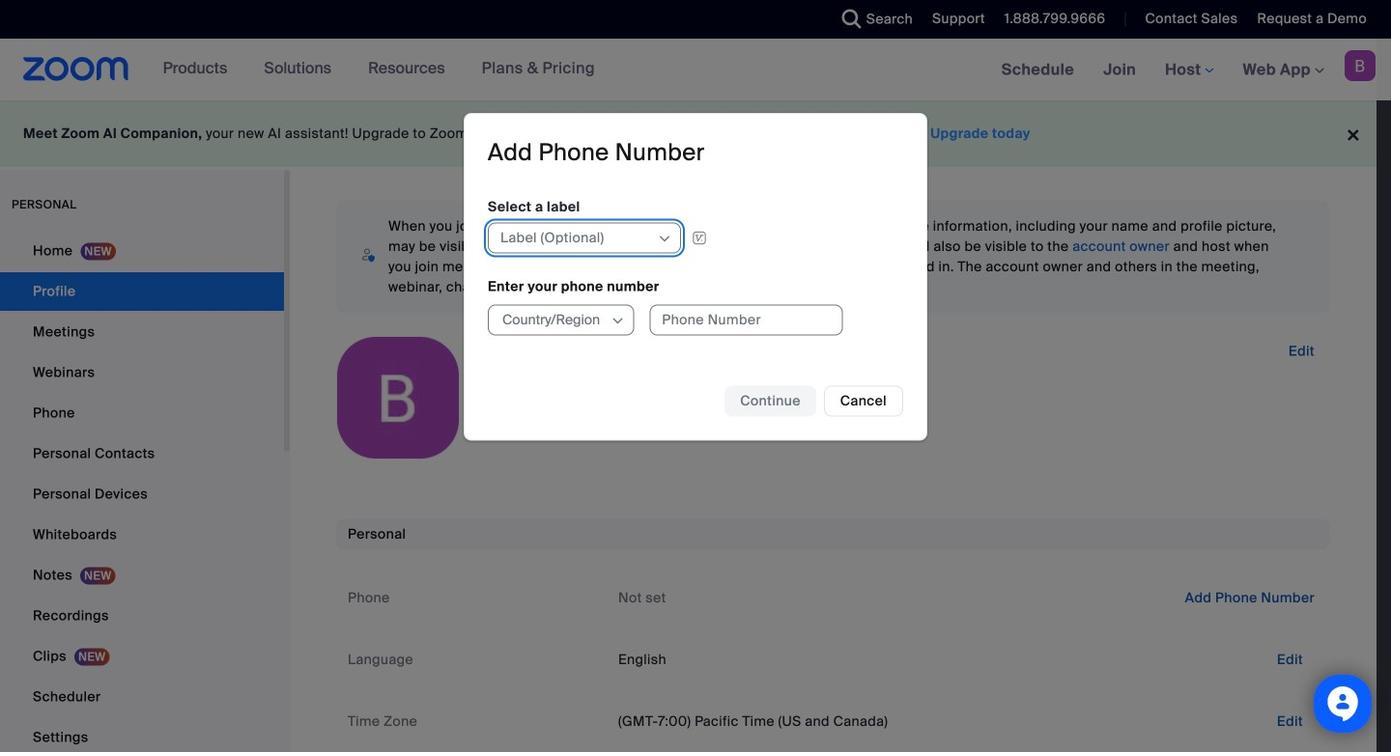 Task type: describe. For each thing, give the bounding box(es) containing it.
meetings navigation
[[988, 39, 1392, 102]]

show options image
[[657, 232, 673, 247]]

support version for phone label image
[[686, 230, 713, 247]]

product information navigation
[[148, 39, 610, 101]]



Task type: locate. For each thing, give the bounding box(es) containing it.
user photo image
[[337, 337, 459, 459]]

personal menu menu
[[0, 232, 284, 753]]

Select Country text field
[[501, 306, 609, 335]]

footer
[[0, 101, 1377, 167]]

banner
[[0, 39, 1392, 102]]

heading
[[488, 138, 705, 168]]

application
[[488, 223, 869, 267]]

dialog
[[464, 113, 928, 441]]

Phone Number text field
[[650, 305, 843, 336]]

show options image
[[610, 314, 626, 329]]



Task type: vqa. For each thing, say whether or not it's contained in the screenshot.
'Personal' in 360 626 1546 my personal meeting id (pmi)
no



